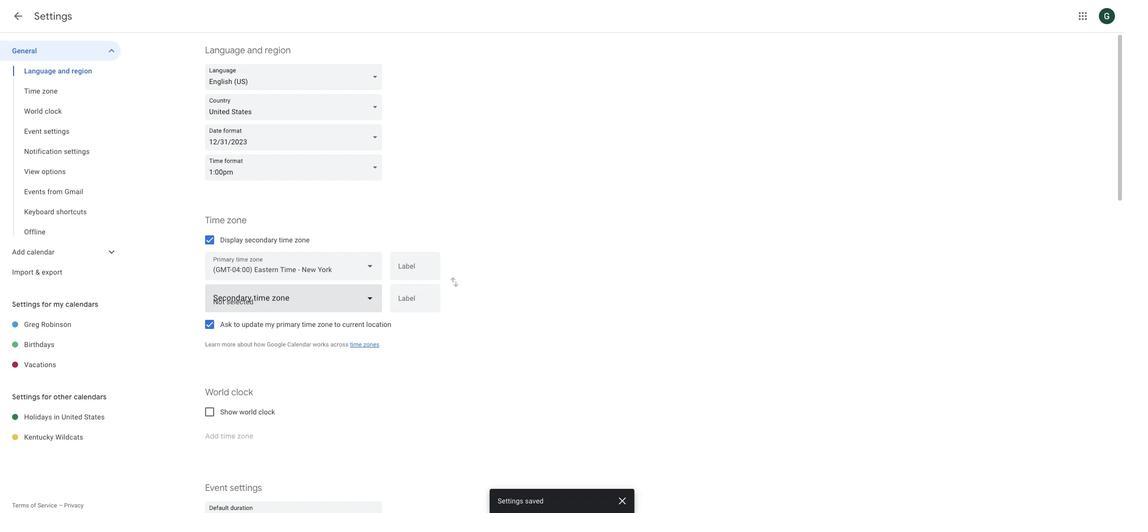 Task type: locate. For each thing, give the bounding box(es) containing it.
zone
[[42, 87, 58, 95], [227, 215, 247, 226], [295, 236, 310, 244], [318, 320, 333, 328]]

0 vertical spatial world clock
[[24, 107, 62, 115]]

settings for settings for other calendars
[[12, 392, 40, 401]]

offline
[[24, 228, 46, 236]]

1 vertical spatial language and region
[[24, 67, 92, 75]]

0 horizontal spatial clock
[[45, 107, 62, 115]]

general
[[12, 47, 37, 55]]

for up greg robinson
[[42, 300, 52, 309]]

and inside group
[[58, 67, 70, 75]]

settings left saved
[[498, 497, 524, 505]]

1 horizontal spatial to
[[335, 320, 341, 328]]

clock inside group
[[45, 107, 62, 115]]

and
[[247, 45, 263, 56], [58, 67, 70, 75]]

to right ask
[[234, 320, 240, 328]]

time left zones
[[350, 341, 362, 348]]

greg robinson tree item
[[0, 314, 121, 335]]

my right update
[[265, 320, 275, 328]]

1 vertical spatial for
[[42, 392, 52, 401]]

time zone
[[24, 87, 58, 95], [205, 215, 247, 226]]

0 horizontal spatial time
[[24, 87, 40, 95]]

settings
[[34, 10, 72, 23], [12, 300, 40, 309], [12, 392, 40, 401], [498, 497, 524, 505]]

time
[[279, 236, 293, 244], [302, 320, 316, 328], [350, 341, 362, 348]]

time right secondary
[[279, 236, 293, 244]]

2 horizontal spatial clock
[[259, 408, 275, 416]]

0 vertical spatial language
[[205, 45, 245, 56]]

world clock up notification
[[24, 107, 62, 115]]

clock up 'show world clock'
[[231, 387, 253, 398]]

world
[[239, 408, 257, 416]]

greg robinson
[[24, 320, 71, 328]]

world clock inside group
[[24, 107, 62, 115]]

states
[[84, 413, 105, 421]]

None field
[[205, 64, 386, 90], [205, 94, 386, 120], [205, 124, 386, 150], [205, 154, 386, 181], [205, 252, 382, 280], [205, 284, 382, 312], [205, 64, 386, 90], [205, 94, 386, 120], [205, 124, 386, 150], [205, 154, 386, 181], [205, 252, 382, 280], [205, 284, 382, 312]]

settings right go back image
[[34, 10, 72, 23]]

0 vertical spatial clock
[[45, 107, 62, 115]]

time zone up 'display'
[[205, 215, 247, 226]]

1 horizontal spatial world
[[205, 387, 229, 398]]

1 horizontal spatial event
[[205, 482, 228, 494]]

1 horizontal spatial and
[[247, 45, 263, 56]]

world up show
[[205, 387, 229, 398]]

0 vertical spatial event settings
[[24, 127, 70, 135]]

settings
[[44, 127, 70, 135], [64, 147, 90, 155], [230, 482, 262, 494]]

language and region inside group
[[24, 67, 92, 75]]

1 vertical spatial time
[[302, 320, 316, 328]]

0 horizontal spatial world clock
[[24, 107, 62, 115]]

1 vertical spatial my
[[265, 320, 275, 328]]

group
[[0, 61, 121, 242]]

1 horizontal spatial world clock
[[205, 387, 253, 398]]

0 horizontal spatial and
[[58, 67, 70, 75]]

0 vertical spatial my
[[53, 300, 64, 309]]

my up greg robinson tree item
[[53, 300, 64, 309]]

update
[[242, 320, 264, 328]]

clock right world
[[259, 408, 275, 416]]

tree containing general
[[0, 41, 121, 282]]

region
[[265, 45, 291, 56], [72, 67, 92, 75]]

privacy link
[[64, 502, 84, 509]]

0 horizontal spatial language and region
[[24, 67, 92, 75]]

0 horizontal spatial time
[[279, 236, 293, 244]]

calendars for settings for other calendars
[[74, 392, 107, 401]]

kentucky wildcats link
[[24, 427, 121, 447]]

2 vertical spatial time
[[350, 341, 362, 348]]

1 vertical spatial time
[[205, 215, 225, 226]]

settings for settings saved
[[498, 497, 524, 505]]

region inside group
[[72, 67, 92, 75]]

time zone down general
[[24, 87, 58, 95]]

1 for from the top
[[42, 300, 52, 309]]

2 vertical spatial clock
[[259, 408, 275, 416]]

show
[[220, 408, 238, 416]]

time right primary
[[302, 320, 316, 328]]

vacations
[[24, 361, 56, 369]]

Label for secondary time zone. text field
[[398, 295, 433, 309]]

world clock up show
[[205, 387, 253, 398]]

zone down general tree item
[[42, 87, 58, 95]]

tree
[[0, 41, 121, 282]]

0 horizontal spatial my
[[53, 300, 64, 309]]

ask
[[220, 320, 232, 328]]

1 vertical spatial world clock
[[205, 387, 253, 398]]

settings heading
[[34, 10, 72, 23]]

0 vertical spatial for
[[42, 300, 52, 309]]

zone up works
[[318, 320, 333, 328]]

1 vertical spatial and
[[58, 67, 70, 75]]

1 horizontal spatial my
[[265, 320, 275, 328]]

1 vertical spatial language
[[24, 67, 56, 75]]

how
[[254, 341, 265, 348]]

time
[[24, 87, 40, 95], [205, 215, 225, 226]]

to left current
[[335, 320, 341, 328]]

0 horizontal spatial event settings
[[24, 127, 70, 135]]

1 vertical spatial event
[[205, 482, 228, 494]]

works
[[313, 341, 329, 348]]

options
[[42, 168, 66, 176]]

1 vertical spatial world
[[205, 387, 229, 398]]

settings up greg
[[12, 300, 40, 309]]

settings for settings
[[34, 10, 72, 23]]

1 horizontal spatial event settings
[[205, 482, 262, 494]]

events
[[24, 188, 46, 196]]

service
[[38, 502, 57, 509]]

0 vertical spatial language and region
[[205, 45, 291, 56]]

calendars up greg robinson tree item
[[66, 300, 98, 309]]

1 vertical spatial time zone
[[205, 215, 247, 226]]

my
[[53, 300, 64, 309], [265, 320, 275, 328]]

group containing language and region
[[0, 61, 121, 242]]

language and region
[[205, 45, 291, 56], [24, 67, 92, 75]]

terms of service – privacy
[[12, 502, 84, 509]]

0 vertical spatial calendars
[[66, 300, 98, 309]]

robinson
[[41, 320, 71, 328]]

kentucky wildcats
[[24, 433, 83, 441]]

display secondary time zone
[[220, 236, 310, 244]]

import & export
[[12, 268, 62, 276]]

event settings
[[24, 127, 70, 135], [205, 482, 262, 494]]

1 vertical spatial calendars
[[74, 392, 107, 401]]

gmail
[[65, 188, 83, 196]]

0 horizontal spatial to
[[234, 320, 240, 328]]

world clock
[[24, 107, 62, 115], [205, 387, 253, 398]]

world
[[24, 107, 43, 115], [205, 387, 229, 398]]

united
[[62, 413, 82, 421]]

google
[[267, 341, 286, 348]]

1 horizontal spatial region
[[265, 45, 291, 56]]

2 horizontal spatial time
[[350, 341, 362, 348]]

across
[[331, 341, 349, 348]]

0 vertical spatial region
[[265, 45, 291, 56]]

1 horizontal spatial clock
[[231, 387, 253, 398]]

holidays in united states link
[[24, 407, 121, 427]]

zones
[[364, 341, 380, 348]]

0 vertical spatial time
[[24, 87, 40, 95]]

2 for from the top
[[42, 392, 52, 401]]

event settings inside group
[[24, 127, 70, 135]]

0 horizontal spatial region
[[72, 67, 92, 75]]

0 vertical spatial event
[[24, 127, 42, 135]]

notification settings
[[24, 147, 90, 155]]

time down general
[[24, 87, 40, 95]]

to
[[234, 320, 240, 328], [335, 320, 341, 328]]

events from gmail
[[24, 188, 83, 196]]

1 vertical spatial region
[[72, 67, 92, 75]]

for left other
[[42, 392, 52, 401]]

Label for primary time zone. text field
[[398, 263, 433, 277]]

time up 'display'
[[205, 215, 225, 226]]

zone up 'display'
[[227, 215, 247, 226]]

privacy
[[64, 502, 84, 509]]

0 horizontal spatial time zone
[[24, 87, 58, 95]]

0 horizontal spatial event
[[24, 127, 42, 135]]

0 horizontal spatial world
[[24, 107, 43, 115]]

1 horizontal spatial time
[[302, 320, 316, 328]]

1 horizontal spatial language and region
[[205, 45, 291, 56]]

calendars
[[66, 300, 98, 309], [74, 392, 107, 401]]

0 vertical spatial world
[[24, 107, 43, 115]]

world up notification
[[24, 107, 43, 115]]

go back image
[[12, 10, 24, 22]]

2 vertical spatial settings
[[230, 482, 262, 494]]

import
[[12, 268, 34, 276]]

event
[[24, 127, 42, 135], [205, 482, 228, 494]]

greg
[[24, 320, 39, 328]]

clock
[[45, 107, 62, 115], [231, 387, 253, 398], [259, 408, 275, 416]]

calendars up states
[[74, 392, 107, 401]]

settings up holidays
[[12, 392, 40, 401]]

0 horizontal spatial language
[[24, 67, 56, 75]]

current
[[343, 320, 365, 328]]

language
[[205, 45, 245, 56], [24, 67, 56, 75]]

show world clock
[[220, 408, 275, 416]]

for for my
[[42, 300, 52, 309]]

view
[[24, 168, 40, 176]]

clock up notification settings
[[45, 107, 62, 115]]

for
[[42, 300, 52, 309], [42, 392, 52, 401]]



Task type: vqa. For each thing, say whether or not it's contained in the screenshot.
21 element at the top left of page
no



Task type: describe. For each thing, give the bounding box(es) containing it.
vacations tree item
[[0, 355, 121, 375]]

keyboard
[[24, 208, 54, 216]]

wildcats
[[56, 433, 83, 441]]

general tree item
[[0, 41, 121, 61]]

shortcuts
[[56, 208, 87, 216]]

world inside group
[[24, 107, 43, 115]]

in
[[54, 413, 60, 421]]

vacations link
[[24, 355, 121, 375]]

settings saved
[[498, 497, 544, 505]]

from
[[47, 188, 63, 196]]

secondary
[[245, 236, 277, 244]]

settings for my calendars
[[12, 300, 98, 309]]

1 horizontal spatial time
[[205, 215, 225, 226]]

0 vertical spatial and
[[247, 45, 263, 56]]

holidays
[[24, 413, 52, 421]]

ask to update my primary time zone to current location
[[220, 320, 392, 328]]

1 horizontal spatial time zone
[[205, 215, 247, 226]]

settings for other calendars tree
[[0, 407, 121, 447]]

0 vertical spatial time zone
[[24, 87, 58, 95]]

1 to from the left
[[234, 320, 240, 328]]

other
[[53, 392, 72, 401]]

&
[[35, 268, 40, 276]]

view options
[[24, 168, 66, 176]]

terms of service link
[[12, 502, 57, 509]]

birthdays
[[24, 341, 55, 349]]

1 vertical spatial clock
[[231, 387, 253, 398]]

calendar
[[287, 341, 311, 348]]

birthdays tree item
[[0, 335, 121, 355]]

event inside group
[[24, 127, 42, 135]]

saved
[[525, 497, 544, 505]]

0 vertical spatial time
[[279, 236, 293, 244]]

about
[[237, 341, 253, 348]]

–
[[59, 502, 63, 509]]

holidays in united states tree item
[[0, 407, 121, 427]]

birthdays link
[[24, 335, 121, 355]]

display
[[220, 236, 243, 244]]

kentucky
[[24, 433, 54, 441]]

export
[[42, 268, 62, 276]]

language inside group
[[24, 67, 56, 75]]

holidays in united states
[[24, 413, 105, 421]]

notification
[[24, 147, 62, 155]]

kentucky wildcats tree item
[[0, 427, 121, 447]]

2 to from the left
[[335, 320, 341, 328]]

learn
[[205, 341, 220, 348]]

location
[[366, 320, 392, 328]]

terms
[[12, 502, 29, 509]]

1 horizontal spatial language
[[205, 45, 245, 56]]

more
[[222, 341, 236, 348]]

primary
[[277, 320, 300, 328]]

1 vertical spatial settings
[[64, 147, 90, 155]]

settings for my calendars tree
[[0, 314, 121, 375]]

add calendar
[[12, 248, 55, 256]]

of
[[31, 502, 36, 509]]

time zones link
[[350, 341, 380, 348]]

settings for settings for my calendars
[[12, 300, 40, 309]]

keyboard shortcuts
[[24, 208, 87, 216]]

calendars for settings for my calendars
[[66, 300, 98, 309]]

learn more about how google calendar works across time zones
[[205, 341, 380, 348]]

for for other
[[42, 392, 52, 401]]

0 vertical spatial settings
[[44, 127, 70, 135]]

calendar
[[27, 248, 55, 256]]

add
[[12, 248, 25, 256]]

settings for other calendars
[[12, 392, 107, 401]]

1 vertical spatial event settings
[[205, 482, 262, 494]]

zone right secondary
[[295, 236, 310, 244]]



